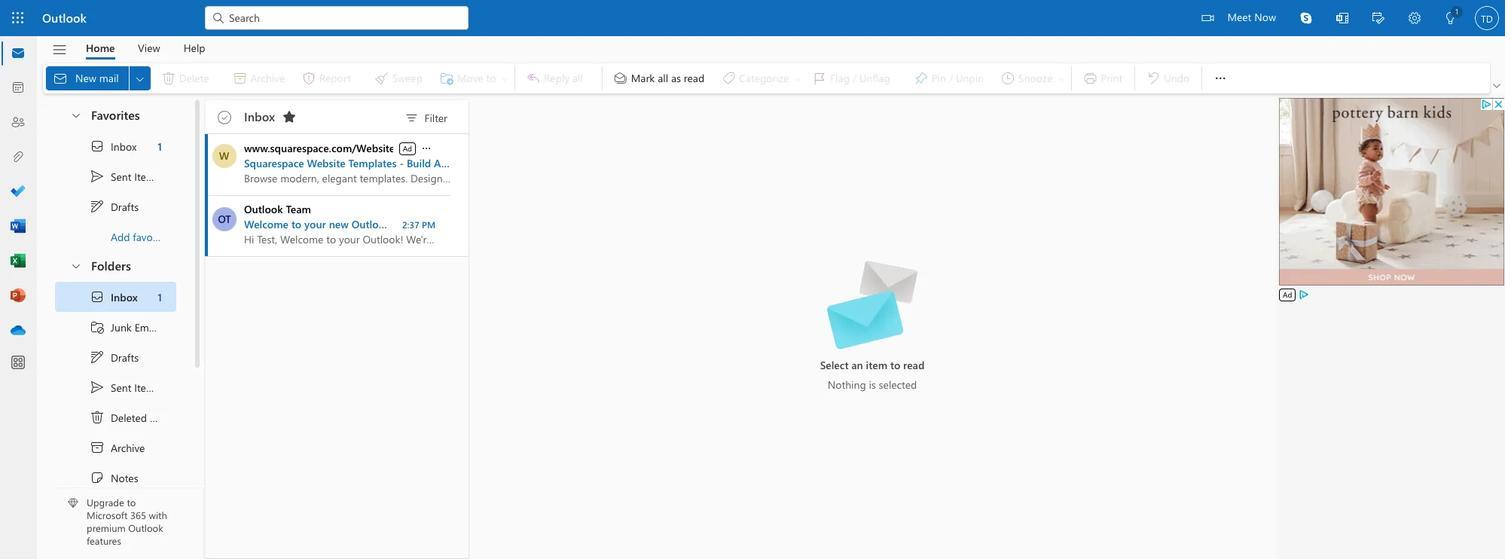 Task type: locate. For each thing, give the bounding box(es) containing it.
items inside favorites tree
[[134, 169, 160, 183]]

1
[[1455, 6, 1459, 17], [158, 139, 162, 153], [158, 290, 162, 304]]

0 vertical spatial 
[[90, 139, 105, 154]]

1 vertical spatial items
[[134, 380, 160, 394]]

inbox inside favorites tree
[[111, 139, 137, 153]]

read right as
[[684, 71, 705, 85]]

1 horizontal spatial outlook
[[128, 522, 163, 534]]

0 horizontal spatial website
[[307, 156, 346, 170]]

2 vertical spatial outlook
[[128, 522, 163, 534]]

to inside select an item to read nothing is selected
[[891, 358, 901, 372]]

1  from the top
[[90, 169, 105, 184]]

to do image
[[11, 185, 26, 200]]

1 vertical spatial sent
[[111, 380, 131, 394]]

 tree item up junk at the left bottom of the page
[[55, 282, 176, 312]]

0 vertical spatial  tree item
[[55, 161, 176, 191]]

drafts for 1st  "tree item" from the bottom of the page
[[111, 350, 139, 364]]

read up the selected
[[904, 358, 925, 372]]

set your advertising preferences image
[[1299, 289, 1311, 301]]

 tree item
[[55, 131, 176, 161], [55, 282, 176, 312]]

 archive
[[90, 440, 145, 455]]

 right mail
[[134, 73, 146, 85]]

 sent items
[[90, 169, 160, 184], [90, 380, 160, 395]]

to down notes at left bottom
[[127, 496, 136, 509]]

outlook up 
[[42, 10, 87, 26]]

1 vertical spatial 
[[70, 109, 82, 121]]

deleted
[[111, 410, 147, 425]]

2  button from the top
[[63, 252, 88, 280]]

 tree item
[[55, 433, 176, 463]]

 1
[[1445, 6, 1459, 24]]

item
[[866, 358, 888, 372]]

2 vertical spatial inbox
[[111, 290, 138, 304]]

ad
[[403, 143, 412, 153], [1283, 289, 1293, 300]]

1 vertical spatial  tree item
[[55, 282, 176, 312]]

 drafts
[[90, 199, 139, 214], [90, 350, 139, 365]]

1  from the top
[[90, 199, 105, 214]]

1 vertical spatial  button
[[63, 252, 88, 280]]

 inbox down favorites tree item
[[90, 139, 137, 154]]

inbox
[[244, 108, 275, 124], [111, 139, 137, 153], [111, 290, 138, 304]]

 tree item
[[55, 463, 176, 493]]

 new mail
[[53, 71, 119, 86]]

 up add favorite tree item
[[90, 169, 105, 184]]

 tree item down favorites
[[55, 131, 176, 161]]

 inside folders tree item
[[70, 260, 82, 272]]

 sent items up "deleted"
[[90, 380, 160, 395]]

1 vertical spatial 1
[[158, 139, 162, 153]]

left-rail-appbar navigation
[[3, 36, 33, 348]]

0 vertical spatial ad
[[403, 143, 412, 153]]

inbox heading
[[244, 100, 301, 133]]

outlook.com
[[352, 217, 414, 231]]

0 vertical spatial to
[[292, 217, 302, 231]]

1 vertical spatial 
[[90, 289, 105, 304]]

1 vertical spatial  tree item
[[55, 342, 176, 372]]

2 vertical spatial items
[[150, 410, 175, 425]]

0 vertical spatial  inbox
[[90, 139, 137, 154]]

 drafts up add favorite tree item
[[90, 199, 139, 214]]

 tree item up add at the top left of page
[[55, 191, 176, 222]]


[[90, 199, 105, 214], [90, 350, 105, 365]]

to
[[292, 217, 302, 231], [891, 358, 901, 372], [127, 496, 136, 509]]

 tree item down junk at the left bottom of the page
[[55, 342, 176, 372]]

meet now
[[1228, 10, 1276, 24]]

outlook right premium at the bottom of the page
[[128, 522, 163, 534]]

0 horizontal spatial to
[[127, 496, 136, 509]]

 sent items up add at the top left of page
[[90, 169, 160, 184]]

templates
[[348, 156, 397, 170]]

 button left folders
[[63, 252, 88, 280]]

 tree item up "deleted"
[[55, 372, 176, 402]]

outlook up welcome at the top of the page
[[244, 202, 283, 216]]

 left folders
[[70, 260, 82, 272]]

 search field
[[205, 0, 469, 34]]

pm
[[422, 219, 436, 231]]

 button inside favorites tree item
[[63, 101, 88, 129]]

1 sent from the top
[[111, 169, 131, 183]]

drafts inside favorites tree
[[111, 199, 139, 214]]

2 horizontal spatial outlook
[[244, 202, 283, 216]]


[[90, 169, 105, 184], [90, 380, 105, 395]]

website down www.squarespace.com/website/templates at the top left of page
[[307, 156, 346, 170]]

outlook
[[42, 10, 87, 26], [244, 202, 283, 216], [128, 522, 163, 534]]

 down favorites tree item
[[90, 139, 105, 154]]

 for folders
[[70, 260, 82, 272]]

 up 
[[90, 289, 105, 304]]

2  tree item from the top
[[55, 372, 176, 402]]

sent
[[111, 169, 131, 183], [111, 380, 131, 394]]

 drafts for 1st  "tree item" from the top
[[90, 199, 139, 214]]

0 vertical spatial items
[[134, 169, 160, 183]]

inbox left  button
[[244, 108, 275, 124]]

to inside message list no conversations selected list box
[[292, 217, 302, 231]]

features
[[87, 534, 121, 547]]

2  from the top
[[90, 380, 105, 395]]

 down 
[[90, 350, 105, 365]]

0 vertical spatial 
[[90, 199, 105, 214]]

 button
[[277, 105, 301, 129]]

powerpoint image
[[11, 289, 26, 304]]

nothing
[[828, 377, 866, 391]]

0 horizontal spatial ad
[[403, 143, 412, 153]]

drafts for 1st  "tree item" from the top
[[111, 199, 139, 214]]

sent up  tree item
[[111, 380, 131, 394]]

inbox for second  tree item from the top of the page
[[111, 290, 138, 304]]

1 horizontal spatial ad
[[1283, 289, 1293, 300]]

ad inside message list no conversations selected list box
[[403, 143, 412, 153]]

0 vertical spatial  button
[[63, 101, 88, 129]]

2  from the top
[[90, 350, 105, 365]]

a
[[434, 156, 441, 170]]

inbox up  junk email at the bottom left of the page
[[111, 290, 138, 304]]

 tree item
[[55, 161, 176, 191], [55, 372, 176, 402]]

1 vertical spatial  drafts
[[90, 350, 139, 365]]

1 vertical spatial 
[[90, 380, 105, 395]]

items
[[134, 169, 160, 183], [134, 380, 160, 394], [150, 410, 175, 425]]

2  sent items from the top
[[90, 380, 160, 395]]

items up favorite
[[134, 169, 160, 183]]

files image
[[11, 150, 26, 165]]

0 vertical spatial read
[[684, 71, 705, 85]]

1 left td icon
[[1455, 6, 1459, 17]]

0 vertical spatial 
[[134, 73, 146, 85]]

mark
[[631, 71, 655, 85]]

 for 1st  "tree item" from the top
[[90, 199, 105, 214]]

to down team
[[292, 217, 302, 231]]

0 vertical spatial drafts
[[111, 199, 139, 214]]

to for welcome to your new outlook.com account
[[292, 217, 302, 231]]

0 vertical spatial sent
[[111, 169, 131, 183]]

 inbox
[[90, 139, 137, 154], [90, 289, 138, 304]]

1  from the top
[[90, 139, 105, 154]]

drafts
[[111, 199, 139, 214], [111, 350, 139, 364]]

2 horizontal spatial to
[[891, 358, 901, 372]]

read
[[684, 71, 705, 85], [904, 358, 925, 372]]

2 vertical spatial 
[[70, 260, 82, 272]]

outlook for outlook
[[42, 10, 87, 26]]

home button
[[75, 36, 126, 60]]

1 vertical spatial to
[[891, 358, 901, 372]]

0 horizontal spatial read
[[684, 71, 705, 85]]

 inside favorites tree
[[90, 199, 105, 214]]

2  inbox from the top
[[90, 289, 138, 304]]

website
[[307, 156, 346, 170], [444, 156, 483, 170]]

calendar image
[[11, 81, 26, 96]]

 inbox up  tree item
[[90, 289, 138, 304]]


[[134, 73, 146, 85], [70, 109, 82, 121], [70, 260, 82, 272]]

 button inside folders tree item
[[63, 252, 88, 280]]

 drafts down  tree item
[[90, 350, 139, 365]]

2 website from the left
[[444, 156, 483, 170]]

1 vertical spatial outlook
[[244, 202, 283, 216]]

1 horizontal spatial read
[[904, 358, 925, 372]]

0 vertical spatial outlook
[[42, 10, 87, 26]]

application
[[0, 0, 1506, 559]]

1 inside  1
[[1455, 6, 1459, 17]]

 tree item
[[55, 402, 176, 433]]

1 vertical spatial inbox
[[111, 139, 137, 153]]

 for favorites
[[70, 109, 82, 121]]

ad left set your advertising preferences icon
[[1283, 289, 1293, 300]]

Select a conversation checkbox
[[208, 196, 244, 231]]

to inside 'upgrade to microsoft 365 with premium outlook features'
[[127, 496, 136, 509]]

2  drafts from the top
[[90, 350, 139, 365]]

selected
[[879, 377, 917, 391]]

inbox down favorites tree item
[[111, 139, 137, 153]]

0 vertical spatial  sent items
[[90, 169, 160, 184]]

1 website from the left
[[307, 156, 346, 170]]

1 vertical spatial ad
[[1283, 289, 1293, 300]]

sent up add at the top left of page
[[111, 169, 131, 183]]

2 vertical spatial 1
[[158, 290, 162, 304]]

1 up 'email'
[[158, 290, 162, 304]]

td image
[[1475, 6, 1499, 30]]

 down the ' new mail'
[[70, 109, 82, 121]]

outlook inside 'upgrade to microsoft 365 with premium outlook features'
[[128, 522, 163, 534]]

build
[[407, 156, 431, 170]]

0 vertical spatial  tree item
[[55, 191, 176, 222]]

1 inside favorites tree
[[158, 139, 162, 153]]

read for select
[[904, 358, 925, 372]]

read inside  mark all as read
[[684, 71, 705, 85]]

2  tree item from the top
[[55, 282, 176, 312]]

1 horizontal spatial website
[[444, 156, 483, 170]]

 drafts inside favorites tree
[[90, 199, 139, 214]]

help button
[[172, 36, 217, 60]]

1  drafts from the top
[[90, 199, 139, 214]]

welcome
[[244, 217, 289, 231]]

2 vertical spatial to
[[127, 496, 136, 509]]

 button for favorites
[[63, 101, 88, 129]]

home
[[86, 40, 115, 55]]

 button down the ' new mail'
[[63, 101, 88, 129]]

 for 1st  "tree item" from the bottom of the page
[[90, 350, 105, 365]]

premium features image
[[68, 498, 78, 509]]

archive
[[111, 440, 145, 455]]

1 vertical spatial 
[[90, 350, 105, 365]]

1 vertical spatial  inbox
[[90, 289, 138, 304]]

2  tree item from the top
[[55, 342, 176, 372]]

your
[[304, 217, 326, 231]]


[[1445, 12, 1457, 24]]

 up 
[[90, 380, 105, 395]]

1  sent items from the top
[[90, 169, 160, 184]]

 tree item
[[55, 191, 176, 222], [55, 342, 176, 372]]

drafts down  junk email at the bottom left of the page
[[111, 350, 139, 364]]

1 vertical spatial  tree item
[[55, 372, 176, 402]]

select
[[820, 358, 849, 372]]

1 vertical spatial drafts
[[111, 350, 139, 364]]

0 vertical spatial  drafts
[[90, 199, 139, 214]]


[[52, 42, 67, 58]]

1 down favorites tree item
[[158, 139, 162, 153]]

 filter
[[404, 110, 448, 126]]

read inside select an item to read nothing is selected
[[904, 358, 925, 372]]

move & delete group
[[46, 63, 512, 93]]

 button
[[1397, 0, 1433, 38]]

1 horizontal spatial to
[[292, 217, 302, 231]]

an
[[852, 358, 863, 372]]

1  tree item from the top
[[55, 191, 176, 222]]

items inside  deleted items
[[150, 410, 175, 425]]

add favorite
[[111, 229, 168, 244]]

tree
[[55, 282, 176, 559]]

2 drafts from the top
[[111, 350, 139, 364]]

website right a
[[444, 156, 483, 170]]

 junk email
[[90, 319, 160, 335]]

now
[[1255, 10, 1276, 24]]


[[90, 139, 105, 154], [90, 289, 105, 304]]


[[613, 71, 628, 86]]

1 vertical spatial  sent items
[[90, 380, 160, 395]]

1 vertical spatial read
[[904, 358, 925, 372]]


[[53, 71, 68, 86]]

 tree item down favorites tree item
[[55, 161, 176, 191]]

outlook inside message list no conversations selected list box
[[244, 202, 283, 216]]

1 drafts from the top
[[111, 199, 139, 214]]

0 vertical spatial inbox
[[244, 108, 275, 124]]

to right item
[[891, 358, 901, 372]]


[[218, 111, 231, 124]]

 up add favorite tree item
[[90, 199, 105, 214]]

1  button from the top
[[63, 101, 88, 129]]

ad up -
[[403, 143, 412, 153]]

0 vertical spatial 
[[90, 169, 105, 184]]

0 vertical spatial 1
[[1455, 6, 1459, 17]]

 inside favorites tree item
[[70, 109, 82, 121]]

outlook team image
[[212, 207, 237, 231]]

 button
[[129, 66, 150, 90]]

tab list
[[75, 36, 217, 60]]

onedrive image
[[11, 323, 26, 338]]

to for upgrade to microsoft 365 with premium outlook features
[[127, 496, 136, 509]]

items right "deleted"
[[150, 410, 175, 425]]

message list section
[[205, 96, 483, 558]]

1  inbox from the top
[[90, 139, 137, 154]]

drafts up add at the top left of page
[[111, 199, 139, 214]]

items up  deleted items
[[134, 380, 160, 394]]

1  tree item from the top
[[55, 131, 176, 161]]

outlook inside banner
[[42, 10, 87, 26]]

0 vertical spatial  tree item
[[55, 131, 176, 161]]

people image
[[11, 115, 26, 130]]

0 horizontal spatial outlook
[[42, 10, 87, 26]]

tab list containing home
[[75, 36, 217, 60]]



Task type: describe. For each thing, give the bounding box(es) containing it.

[[1373, 12, 1385, 24]]

is
[[869, 377, 876, 391]]

-
[[400, 156, 404, 170]]

all
[[658, 71, 668, 85]]

 button for folders
[[63, 252, 88, 280]]

filter
[[425, 110, 448, 125]]

Select all messages checkbox
[[214, 107, 235, 128]]

 button
[[44, 37, 75, 63]]

upgrade to microsoft 365 with premium outlook features
[[87, 496, 167, 547]]

application containing outlook
[[0, 0, 1506, 559]]

outlook team
[[244, 202, 311, 216]]


[[1493, 82, 1501, 90]]


[[1337, 12, 1349, 24]]

more apps image
[[11, 356, 26, 371]]

www.squarespace.com/website/templates image
[[212, 144, 236, 168]]

2:37 pm
[[402, 219, 436, 231]]

favorites tree
[[55, 95, 176, 252]]


[[90, 319, 105, 335]]

inbox inside the inbox 
[[244, 108, 275, 124]]

outlook for outlook team
[[244, 202, 283, 216]]

 deleted items
[[90, 410, 175, 425]]

add favorite tree item
[[55, 222, 176, 252]]

mail
[[99, 71, 119, 85]]

add
[[111, 229, 130, 244]]

favorites tree item
[[55, 101, 176, 131]]

 inside favorites tree
[[90, 139, 105, 154]]


[[404, 111, 419, 126]]

favorite
[[133, 229, 168, 244]]

2:37
[[402, 219, 419, 231]]


[[1202, 12, 1214, 24]]

inbox 
[[244, 108, 297, 124]]


[[282, 109, 297, 124]]

meet
[[1228, 10, 1252, 24]]

365
[[130, 509, 146, 522]]

squarespace
[[244, 156, 304, 170]]

new
[[329, 217, 349, 231]]

 tree item
[[55, 312, 176, 342]]

1  tree item from the top
[[55, 161, 176, 191]]

select an item to read nothing is selected
[[820, 358, 925, 391]]

 sent items inside favorites tree
[[90, 169, 160, 184]]

sent inside favorites tree
[[111, 169, 131, 183]]

view
[[138, 40, 160, 55]]

notes
[[111, 471, 138, 485]]

tags group
[[606, 63, 1069, 93]]

2  from the top
[[90, 289, 105, 304]]

email
[[135, 320, 160, 334]]

upgrade
[[87, 496, 124, 509]]

microsoft
[[87, 509, 128, 522]]

 inside dropdown button
[[134, 73, 146, 85]]

 button
[[1490, 78, 1504, 93]]

message list no conversations selected list box
[[205, 134, 483, 558]]

outlook banner
[[0, 0, 1506, 38]]

 inbox inside favorites tree
[[90, 139, 137, 154]]

 inside favorites tree
[[90, 169, 105, 184]]


[[420, 142, 433, 154]]

 button
[[420, 141, 433, 155]]

ot
[[218, 212, 231, 226]]

outlook link
[[42, 0, 87, 36]]

 mark all as read
[[613, 71, 705, 86]]

account
[[417, 217, 455, 231]]

Search for email, meetings, files and more. field
[[228, 9, 460, 25]]

 button
[[1361, 0, 1397, 38]]

team
[[286, 202, 311, 216]]


[[90, 470, 105, 485]]


[[219, 111, 231, 123]]

premium
[[87, 522, 126, 534]]

new
[[75, 71, 96, 85]]

tree containing 
[[55, 282, 176, 559]]

mail image
[[11, 46, 26, 61]]


[[1409, 12, 1421, 24]]

favorites
[[91, 107, 140, 123]]

folders tree item
[[55, 252, 176, 282]]

 notes
[[90, 470, 138, 485]]

with
[[149, 509, 167, 522]]


[[90, 440, 105, 455]]


[[211, 11, 226, 26]]

inbox for 1st  tree item
[[111, 139, 137, 153]]

help
[[184, 40, 205, 55]]

w
[[219, 148, 229, 163]]

junk
[[111, 320, 132, 334]]

squarespace website templates - build a website
[[244, 156, 483, 170]]

read for 
[[684, 71, 705, 85]]

word image
[[11, 219, 26, 234]]


[[90, 410, 105, 425]]

 button
[[1325, 0, 1361, 38]]

www.squarespace.com/website/templates
[[244, 141, 448, 155]]

welcome to your new outlook.com account
[[244, 217, 455, 231]]

view button
[[127, 36, 171, 60]]

2 sent from the top
[[111, 380, 131, 394]]

folders
[[91, 258, 131, 274]]

excel image
[[11, 254, 26, 269]]

 drafts for 1st  "tree item" from the bottom of the page
[[90, 350, 139, 365]]

as
[[671, 71, 681, 85]]



Task type: vqa. For each thing, say whether or not it's contained in the screenshot.


